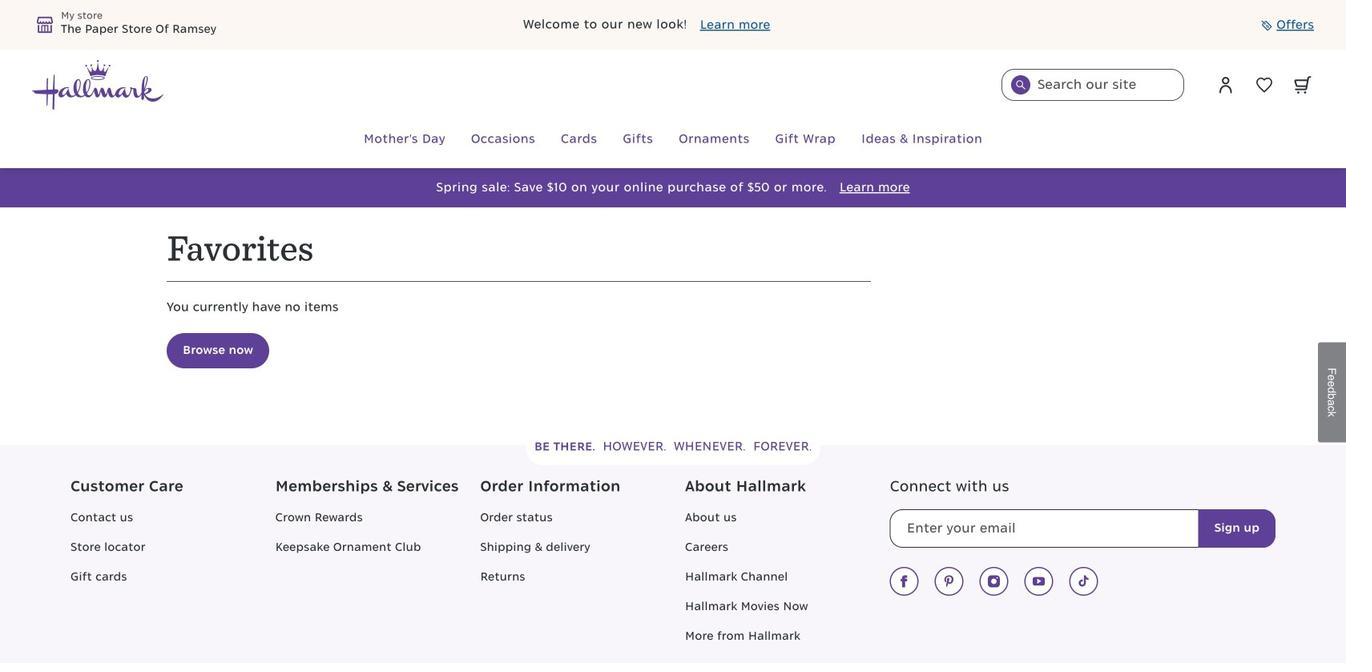 Task type: describe. For each thing, give the bounding box(es) containing it.
memberships element
[[275, 478, 480, 658]]

sign in dropdown menu image
[[1217, 75, 1236, 95]]

order information element
[[480, 478, 685, 658]]

main menu. menu bar
[[32, 111, 1314, 168]]

about hallmark element
[[685, 478, 890, 658]]

Search search field
[[1002, 69, 1185, 101]]

our instagram image
[[988, 576, 1000, 588]]

we on tiktok image
[[1078, 576, 1090, 588]]



Task type: locate. For each thing, give the bounding box(es) containing it.
None search field
[[1002, 69, 1185, 101]]

hallmark logo image
[[32, 60, 163, 110]]

search image
[[1016, 80, 1026, 90]]

sign up for email element
[[890, 478, 1276, 548]]

we on facebook image
[[899, 576, 911, 588]]

view your cart with 0 items. image
[[1294, 76, 1312, 94]]

we on youtube image
[[1033, 576, 1045, 588]]

we on pinterest image
[[943, 576, 956, 588]]

Email email field
[[890, 510, 1276, 548]]

customer care element
[[71, 478, 275, 658]]



